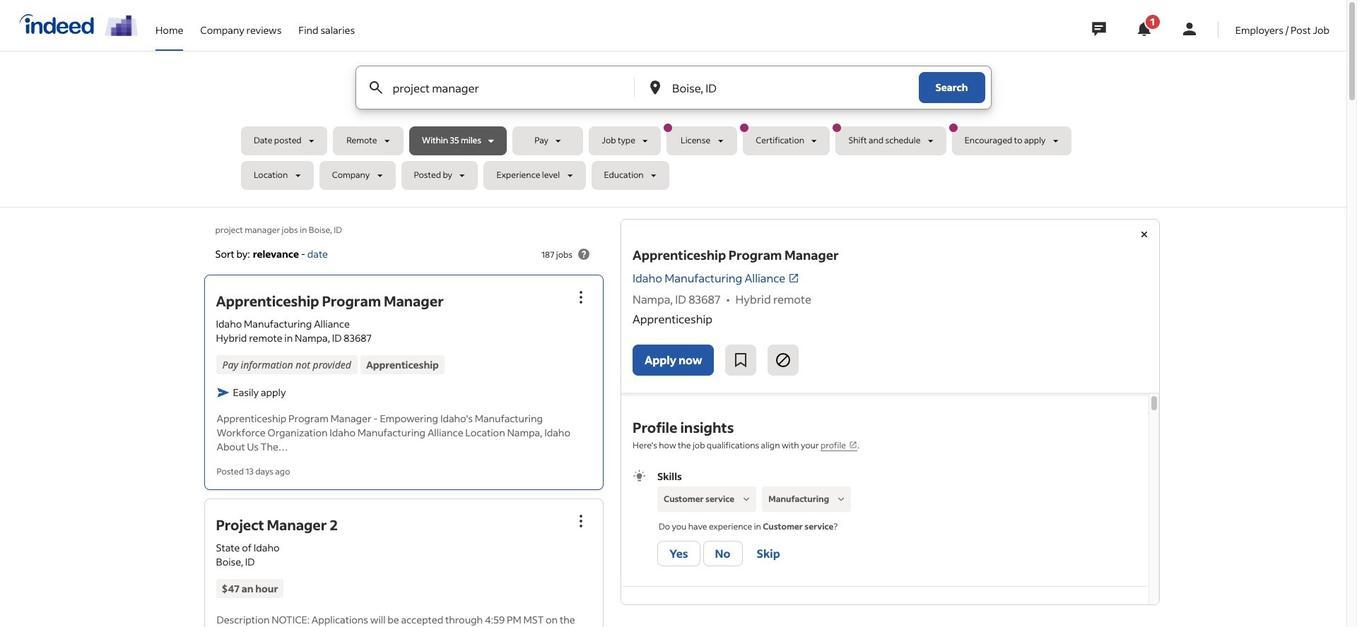 Task type: vqa. For each thing, say whether or not it's contained in the screenshot.
help icon
yes



Task type: describe. For each thing, give the bounding box(es) containing it.
1 missing qualification image from the left
[[740, 494, 753, 506]]

messages unread count 0 image
[[1090, 15, 1108, 43]]

at indeed, we're committed to increasing representation of women at all levels of indeed's global workforce to at least 50% by 2030 image
[[105, 15, 139, 36]]

job actions for project manager 2 is collapsed image
[[573, 514, 590, 531]]

search: Job title, keywords, or company text field
[[390, 66, 611, 109]]



Task type: locate. For each thing, give the bounding box(es) containing it.
skills group
[[633, 469, 1137, 570]]

Edit location text field
[[670, 66, 891, 109]]

help icon image
[[576, 246, 593, 263]]

account image
[[1181, 21, 1198, 37]]

None search field
[[241, 66, 1106, 196]]

idaho manufacturing alliance (opens in a new tab) image
[[789, 273, 800, 284]]

job actions for apprenticeship program manager is collapsed image
[[573, 289, 590, 306]]

1 horizontal spatial missing qualification image
[[835, 494, 848, 506]]

not interested image
[[775, 352, 792, 369]]

2 missing qualification image from the left
[[835, 494, 848, 506]]

profile (opens in a new window) image
[[849, 441, 858, 450]]

close job details image
[[1136, 226, 1153, 243]]

save this job image
[[733, 352, 750, 369]]

0 horizontal spatial missing qualification image
[[740, 494, 753, 506]]

missing qualification image
[[740, 494, 753, 506], [835, 494, 848, 506]]



